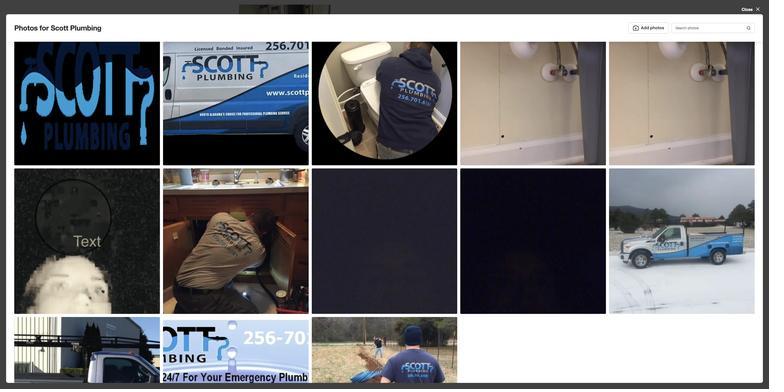 Task type: describe. For each thing, give the bounding box(es) containing it.
showed
[[312, 350, 325, 354]]

search image
[[747, 26, 751, 30]]

quick
[[277, 368, 286, 372]]

gas line installation
[[330, 278, 365, 283]]

they
[[391, 350, 398, 354]]

appointment
[[371, 138, 394, 142]]

and inside " keith answered the phone and had a replacement water heater at my house in less than 2 hours. "
[[303, 331, 309, 335]]

keith
[[260, 331, 269, 335]]

had inside " keith answered the phone and had a replacement water heater at my house in less than 2 hours. "
[[310, 331, 316, 335]]

photos for scott plumbing
[[14, 24, 101, 32]]

years_in_business image
[[280, 118, 291, 128]]

(
[[376, 368, 377, 372]]

in inside " keith answered the phone and had a replacement water heater at my house in less than 2 hours. "
[[382, 331, 385, 335]]

in left 6
[[275, 354, 278, 359]]

the left front
[[335, 350, 340, 354]]

available_by_appointment image
[[377, 118, 388, 128]]

a
[[317, 331, 319, 335]]

0 horizontal spatial 2
[[314, 373, 316, 377]]

in 7 reviews button
[[258, 331, 423, 340]]

services
[[239, 228, 259, 234]]

owned
[[318, 131, 331, 136]]

keith button
[[260, 331, 269, 335]]

for
[[40, 24, 49, 32]]

close button
[[742, 6, 761, 12]]

they
[[260, 368, 267, 372]]

hours.
[[404, 331, 414, 335]]

and inside called before arriving and showed up at the front end of the estimated time they had given that morning.
[[305, 350, 311, 354]]

2 - from the left
[[324, 368, 325, 372]]

certified professionals
[[338, 131, 362, 142]]

19
[[252, 292, 255, 298]]

" in 2 reviews
[[307, 373, 330, 377]]

front
[[341, 350, 348, 354]]

and inside ) was professional, knowledgeable and courteous.
[[283, 373, 289, 377]]

professional,
[[395, 368, 415, 372]]

28
[[402, 160, 406, 165]]

were
[[268, 368, 276, 372]]

morning.
[[258, 355, 272, 359]]

the inside " keith answered the phone and had a replacement water heater at my house in less than 2 hours. "
[[286, 331, 291, 335]]

highlights from the business
[[239, 106, 306, 112]]

courteous.
[[290, 373, 307, 377]]

photos inside galloway renovation 4 photos
[[242, 84, 253, 88]]

review
[[239, 318, 256, 324]]

workmanship_guaranteed image
[[410, 118, 420, 128]]

than
[[393, 331, 400, 335]]

1 - from the left
[[305, 368, 306, 372]]

workmanship
[[403, 131, 427, 136]]

family_owned_operated image
[[313, 118, 323, 128]]

24 close v2 image
[[755, 6, 761, 12]]

reviews for 2
[[317, 373, 330, 377]]

water
[[341, 331, 350, 335]]

review highlights
[[239, 318, 281, 324]]

time
[[383, 350, 390, 354]]

in 2 reviews button
[[309, 373, 330, 377]]

by for verified
[[297, 229, 302, 234]]

that inside '" they were quick to respond - same day - and the gentleman that arrived ( nash'
[[357, 368, 363, 372]]

replacement
[[320, 331, 340, 335]]

photos for photos for scott plumbing
[[14, 24, 38, 32]]

disposal for installation
[[347, 266, 362, 271]]

to
[[287, 368, 290, 372]]

bathtub for bathtub installation
[[239, 242, 253, 246]]

garbage disposal repair
[[239, 278, 283, 283]]

drain repair
[[239, 254, 260, 258]]

called
[[271, 350, 280, 354]]

all
[[396, 160, 401, 165]]

photo of scott plumbing - huntsville, al, us. replacement 50 gal rheem water heater in garage. image
[[349, 173, 400, 211]]

bathtub installation
[[239, 242, 274, 246]]

add
[[641, 25, 649, 31]]

4
[[239, 84, 241, 88]]

years
[[280, 131, 290, 136]]

" in 6 reviews
[[272, 354, 295, 359]]

more
[[256, 292, 267, 298]]

line
[[338, 278, 345, 283]]

" for 2
[[307, 373, 309, 377]]

less
[[386, 331, 392, 335]]

plumbing
[[70, 24, 101, 32]]

photos & videos element
[[0, 0, 769, 390]]

the right of
[[360, 350, 365, 354]]

professionals
[[338, 138, 362, 142]]

" keith answered the phone and had a replacement water heater at my house in less than 2 hours. "
[[258, 331, 416, 335]]

disposal for repair
[[256, 278, 271, 283]]

the right from
[[276, 106, 283, 112]]

garbage disposal installation
[[330, 266, 383, 271]]

see for see 19 more
[[243, 292, 251, 298]]

photos inside add photos "link"
[[650, 25, 664, 31]]

8
[[277, 131, 279, 136]]

heater
[[351, 331, 361, 335]]

business
[[277, 138, 293, 142]]

24 add photo v2 image
[[633, 25, 639, 31]]

photo of scott plumbing - huntsville, al, us. new shower valve installation along with ada grab bars done in conjunction with our sister company, scott kitchen and bath renovation. image
[[239, 173, 290, 211]]

day
[[317, 368, 323, 372]]

repair for drain repair
[[250, 254, 260, 258]]

close
[[742, 7, 753, 12]]

8 years in business
[[277, 131, 294, 142]]

had inside called before arriving and showed up at the front end of the estimated time they had given that morning.
[[399, 350, 405, 354]]

" inside " keith answered the phone and had a replacement water heater at my house in less than 2 hours. "
[[414, 331, 416, 335]]

" for keith
[[258, 331, 260, 335]]

in inside in 7 reviews
[[417, 331, 420, 335]]

family-
[[305, 131, 318, 136]]

add photos
[[641, 25, 664, 31]]

workmanship guaranteed
[[403, 131, 427, 142]]

reviews for 6
[[282, 354, 295, 359]]



Task type: vqa. For each thing, say whether or not it's contained in the screenshot.
top the "
yes



Task type: locate. For each thing, give the bounding box(es) containing it.
" down the 'same'
[[307, 373, 309, 377]]

repair up garbage disposal repair
[[252, 266, 263, 271]]

0 vertical spatial had
[[310, 331, 316, 335]]

certified
[[342, 131, 358, 136]]

estimated
[[366, 350, 382, 354]]

available
[[245, 138, 261, 142]]

region
[[235, 331, 433, 383]]

& down the family-
[[308, 138, 310, 142]]

by inside available by appointment
[[389, 131, 394, 136]]

7
[[421, 331, 423, 335]]

" down called
[[272, 355, 274, 359]]

see inside photos & videos element
[[388, 160, 395, 165]]

business
[[285, 106, 306, 112], [303, 229, 321, 234]]

reviews down '" they were quick to respond - same day - and the gentleman that arrived ( nash'
[[317, 373, 330, 377]]

faucet down drain
[[239, 266, 251, 271]]

0 vertical spatial by
[[389, 131, 394, 136]]

2 vertical spatial reviews
[[317, 373, 330, 377]]

by right verified at the bottom left of page
[[297, 229, 302, 234]]

offered
[[260, 228, 278, 234]]

1 vertical spatial disposal
[[256, 278, 271, 283]]

photos & videos
[[239, 160, 277, 166]]

arrived
[[364, 368, 375, 372]]

answered
[[270, 331, 285, 335]]

available
[[372, 131, 388, 136]]

0 vertical spatial &
[[308, 138, 310, 142]]

southern 1. image
[[239, 331, 254, 346]]

24 arrow right v2 image
[[423, 160, 429, 166]]

at inside " keith answered the phone and had a replacement water heater at my house in less than 2 hours. "
[[362, 331, 365, 335]]

phone
[[292, 331, 302, 335]]

2 vertical spatial "
[[307, 373, 309, 377]]

house
[[372, 331, 381, 335]]

by inside services offered element
[[297, 229, 302, 234]]

services offered element
[[231, 219, 429, 301]]

2
[[401, 331, 403, 335], [314, 373, 316, 377]]

and down to
[[283, 373, 289, 377]]

before
[[281, 350, 291, 354]]

0 vertical spatial photos
[[14, 24, 38, 32]]

photos inside see all 28 photos link
[[407, 160, 421, 165]]

business up years_in_business icon
[[285, 106, 306, 112]]

andrea h. image
[[239, 367, 254, 383]]

" for 6
[[272, 355, 274, 359]]

2 horizontal spatial reviews
[[317, 373, 330, 377]]

nash
[[377, 368, 386, 372]]

0 horizontal spatial bathtub
[[239, 242, 253, 246]]

1 vertical spatial garbage
[[239, 278, 255, 283]]

in inside 8 years in business
[[291, 131, 294, 136]]

faucet repair
[[239, 266, 263, 271]]

1 horizontal spatial faucet
[[330, 254, 342, 258]]

0 vertical spatial garbage
[[330, 266, 346, 271]]

1 horizontal spatial see
[[388, 160, 395, 165]]

0 horizontal spatial had
[[310, 331, 316, 335]]

repair for bathtub repair
[[346, 242, 356, 246]]

of
[[356, 350, 359, 354]]

1 horizontal spatial at
[[362, 331, 365, 335]]

1 vertical spatial "
[[272, 355, 274, 359]]

1 " from the top
[[258, 331, 260, 335]]

1 horizontal spatial "
[[307, 373, 309, 377]]

certified_professionals image
[[345, 118, 355, 128]]

in
[[291, 131, 294, 136], [417, 331, 420, 335], [382, 331, 385, 335], [275, 354, 278, 359], [310, 373, 313, 377]]

garbage
[[330, 266, 346, 271], [239, 278, 255, 283]]

- right "day"
[[324, 368, 325, 372]]

garbage for garbage disposal repair
[[239, 278, 255, 283]]

6
[[279, 354, 281, 359]]

1 vertical spatial photos
[[242, 84, 253, 88]]

photos down galloway
[[242, 84, 253, 88]]

see 19 more
[[243, 292, 267, 298]]

0 horizontal spatial reviews
[[258, 336, 271, 340]]

see for see all 28 photos
[[388, 160, 395, 165]]

highlights up keith button
[[257, 318, 281, 324]]

gentleman
[[339, 368, 356, 372]]

1 vertical spatial faucet
[[239, 266, 251, 271]]

0 horizontal spatial garbage
[[239, 278, 255, 283]]

verified
[[282, 229, 296, 234]]

) was professional, knowledgeable and courteous.
[[258, 368, 415, 377]]

3 " from the top
[[258, 368, 260, 372]]

1 horizontal spatial reviews
[[282, 354, 295, 359]]

see inside button
[[243, 292, 251, 298]]

photos
[[650, 25, 664, 31], [407, 160, 421, 165]]

photos right 28
[[407, 160, 421, 165]]

1 horizontal spatial that
[[415, 350, 421, 354]]

family-owned & operated
[[305, 131, 331, 142]]

given
[[406, 350, 414, 354]]

1 vertical spatial business
[[303, 229, 321, 234]]

1 vertical spatial "
[[258, 350, 260, 354]]

-
[[305, 368, 306, 372], [324, 368, 325, 372]]

0 horizontal spatial faucet
[[239, 266, 251, 271]]

had
[[310, 331, 316, 335], [399, 350, 405, 354]]

0 vertical spatial see
[[388, 160, 395, 165]]

24 chevron down v2 image
[[268, 292, 274, 298]]

photos right add
[[650, 25, 664, 31]]

see all 28 photos
[[388, 160, 421, 165]]

see left 19
[[243, 292, 251, 298]]

faucet for faucet installation
[[330, 254, 342, 258]]

disposal up the more
[[256, 278, 271, 283]]

in left 7
[[417, 331, 420, 335]]

reviews inside in 7 reviews
[[258, 336, 271, 340]]

1 horizontal spatial garbage
[[330, 266, 346, 271]]

business inside services offered element
[[303, 229, 321, 234]]

0 vertical spatial business
[[285, 106, 306, 112]]

by for available
[[389, 131, 394, 136]]

1 vertical spatial &
[[257, 160, 260, 166]]

" up morning.
[[258, 350, 260, 354]]

by up appointment
[[389, 131, 394, 136]]

arriving
[[292, 350, 304, 354]]

discounts_available image
[[248, 118, 258, 128]]

1 horizontal spatial by
[[389, 131, 394, 136]]

in 6 reviews button
[[274, 354, 295, 359]]

1 vertical spatial had
[[399, 350, 405, 354]]

repair up faucet installation
[[346, 242, 356, 246]]

review highlights element
[[231, 309, 433, 390]]

0 vertical spatial at
[[362, 331, 365, 335]]

" inside '" they were quick to respond - same day - and the gentleman that arrived ( nash'
[[258, 368, 260, 372]]

&
[[308, 138, 310, 142], [257, 160, 260, 166]]

1 vertical spatial see
[[243, 292, 251, 298]]

discounts
[[244, 131, 262, 136]]

the inside '" they were quick to respond - same day - and the gentleman that arrived ( nash'
[[333, 368, 338, 372]]

region inside review highlights element
[[235, 331, 433, 383]]

knowledgeable
[[258, 373, 282, 377]]

see left all
[[388, 160, 395, 165]]

end
[[349, 350, 355, 354]]

in left less
[[382, 331, 385, 335]]

faucet down the bathtub repair
[[330, 254, 342, 258]]

and right phone at bottom left
[[303, 331, 309, 335]]

photo of scott plumbing - huntsville, al, us. new sewer line replacement with clean out image
[[294, 173, 345, 211]]

at left my
[[362, 331, 365, 335]]

in right years
[[291, 131, 294, 136]]

bathtub repair
[[330, 242, 356, 246]]

in down the 'same'
[[310, 373, 313, 377]]

1 vertical spatial that
[[357, 368, 363, 372]]

bathtub up faucet installation
[[330, 242, 344, 246]]

1 vertical spatial at
[[331, 350, 334, 354]]

1 horizontal spatial had
[[399, 350, 405, 354]]

installation
[[255, 242, 274, 246], [344, 254, 363, 258], [363, 266, 383, 271], [346, 278, 365, 283]]

repair
[[346, 242, 356, 246], [250, 254, 260, 258], [252, 266, 263, 271], [272, 278, 283, 283]]

0 vertical spatial 2
[[401, 331, 403, 335]]

travis button
[[260, 349, 270, 354]]

my
[[366, 331, 371, 335]]

2 horizontal spatial "
[[414, 331, 416, 335]]

" up knowledgeable
[[258, 368, 260, 372]]

1 horizontal spatial 2
[[401, 331, 403, 335]]

0 vertical spatial photos
[[650, 25, 664, 31]]

verified by business
[[282, 229, 321, 234]]

photos left videos
[[239, 160, 255, 166]]

the left phone at bottom left
[[286, 331, 291, 335]]

repair up 24 chevron down v2 icon
[[272, 278, 283, 283]]

0 vertical spatial that
[[415, 350, 421, 354]]

1 horizontal spatial disposal
[[347, 266, 362, 271]]

travis
[[260, 349, 270, 354]]

1 vertical spatial highlights
[[257, 318, 281, 324]]

0 vertical spatial faucet
[[330, 254, 342, 258]]

0 horizontal spatial that
[[357, 368, 363, 372]]

0 vertical spatial "
[[258, 331, 260, 335]]

& left videos
[[257, 160, 260, 166]]

add photos link
[[629, 22, 669, 34]]

" for travis
[[258, 350, 260, 354]]

repair right drain
[[250, 254, 260, 258]]

" inside " keith answered the phone and had a replacement water heater at my house in less than 2 hours. "
[[258, 331, 260, 335]]

2 inside " keith answered the phone and had a replacement water heater at my house in less than 2 hours. "
[[401, 331, 403, 335]]

from
[[264, 106, 275, 112]]

disposal
[[347, 266, 362, 271], [256, 278, 271, 283]]

had right they at the bottom right of the page
[[399, 350, 405, 354]]

1 vertical spatial 2
[[314, 373, 316, 377]]

0 horizontal spatial by
[[297, 229, 302, 234]]

0 horizontal spatial disposal
[[256, 278, 271, 283]]

and right "day"
[[326, 368, 332, 372]]

" inside " in 2 reviews
[[307, 373, 309, 377]]

reviews down before
[[282, 354, 295, 359]]

up
[[326, 350, 330, 354]]

bathtub up drain
[[239, 242, 253, 246]]

region containing in 7 reviews
[[235, 331, 433, 383]]

" inside " travis
[[258, 350, 260, 354]]

2 bathtub from the left
[[330, 242, 344, 246]]

0 horizontal spatial &
[[257, 160, 260, 166]]

kassi s. image
[[239, 349, 254, 364]]

discounts available
[[244, 131, 262, 142]]

1 vertical spatial reviews
[[282, 354, 295, 359]]

that left "arrived"
[[357, 368, 363, 372]]

highlights up the discounts_available image
[[239, 106, 262, 112]]

2 vertical spatial "
[[258, 368, 260, 372]]

0 vertical spatial disposal
[[347, 266, 362, 271]]

that right given
[[415, 350, 421, 354]]

)
[[386, 368, 387, 372]]

repair for faucet repair
[[252, 266, 263, 271]]

- left the 'same'
[[305, 368, 306, 372]]

2 right than at the bottom right of the page
[[401, 331, 403, 335]]

faucet for faucet repair
[[239, 266, 251, 271]]

called before arriving and showed up at the front end of the estimated time they had given that morning.
[[258, 350, 421, 359]]

1 horizontal spatial &
[[308, 138, 310, 142]]

0 horizontal spatial see
[[243, 292, 251, 298]]

reviews down keith
[[258, 336, 271, 340]]

at inside called before arriving and showed up at the front end of the estimated time they had given that morning.
[[331, 350, 334, 354]]

" travis
[[258, 349, 270, 354]]

1 horizontal spatial bathtub
[[330, 242, 344, 246]]

that inside called before arriving and showed up at the front end of the estimated time they had given that morning.
[[415, 350, 421, 354]]

garbage for garbage disposal installation
[[330, 266, 346, 271]]

16 checkmark badged v2 image
[[322, 230, 326, 234]]

Search photos text field
[[672, 23, 755, 33]]

business left 16 checkmark badged v2 image
[[303, 229, 321, 234]]

1 vertical spatial by
[[297, 229, 302, 234]]

scott
[[51, 24, 68, 32]]

next image
[[420, 189, 426, 195]]

" inside " in 6 reviews
[[272, 355, 274, 359]]

and right arriving
[[305, 350, 311, 354]]

drain
[[239, 254, 248, 258]]

garbage up the line
[[330, 266, 346, 271]]

1 bathtub from the left
[[239, 242, 253, 246]]

info icon image
[[308, 107, 312, 111], [308, 107, 312, 111]]

2 " from the top
[[258, 350, 260, 354]]

faucet
[[330, 254, 342, 258], [239, 266, 251, 271]]

and inside '" they were quick to respond - same day - and the gentleman that arrived ( nash'
[[326, 368, 332, 372]]

renovation
[[258, 77, 280, 82]]

at right 'up'
[[331, 350, 334, 354]]

faucet installation
[[330, 254, 363, 258]]

guaranteed
[[405, 138, 425, 142]]

at
[[362, 331, 365, 335], [331, 350, 334, 354]]

photos for photos & videos
[[239, 160, 255, 166]]

0 vertical spatial highlights
[[239, 106, 262, 112]]

0 horizontal spatial "
[[272, 355, 274, 359]]

garbage down faucet repair
[[239, 278, 255, 283]]

0 horizontal spatial at
[[331, 350, 334, 354]]

0 vertical spatial "
[[414, 331, 416, 335]]

previous image
[[242, 189, 248, 195]]

had left a
[[310, 331, 316, 335]]

gas
[[330, 278, 337, 283]]

the
[[276, 106, 283, 112], [286, 331, 291, 335], [335, 350, 340, 354], [360, 350, 365, 354], [333, 368, 338, 372]]

1 horizontal spatial -
[[324, 368, 325, 372]]

see 19 more button
[[239, 290, 278, 301]]

photos left "for"
[[14, 24, 38, 32]]

2 down the 'same'
[[314, 373, 316, 377]]

0 horizontal spatial -
[[305, 368, 306, 372]]

" down review highlights
[[258, 331, 260, 335]]

2 vertical spatial photos
[[239, 160, 255, 166]]

bathtub for bathtub repair
[[330, 242, 344, 246]]

disposal up gas line installation
[[347, 266, 362, 271]]

1 vertical spatial photos
[[407, 160, 421, 165]]

0 vertical spatial reviews
[[258, 336, 271, 340]]

that
[[415, 350, 421, 354], [357, 368, 363, 372]]

0 horizontal spatial photos
[[407, 160, 421, 165]]

1 horizontal spatial photos
[[650, 25, 664, 31]]

" left 7
[[414, 331, 416, 335]]

"
[[414, 331, 416, 335], [272, 355, 274, 359], [307, 373, 309, 377]]

the left gentleman
[[333, 368, 338, 372]]

galloway renovation 4 photos
[[239, 77, 280, 88]]

highlights
[[239, 106, 262, 112], [257, 318, 281, 324]]

available by appointment
[[371, 131, 394, 142]]

same
[[307, 368, 316, 372]]

& inside the family-owned & operated
[[308, 138, 310, 142]]

videos
[[261, 160, 277, 166]]



